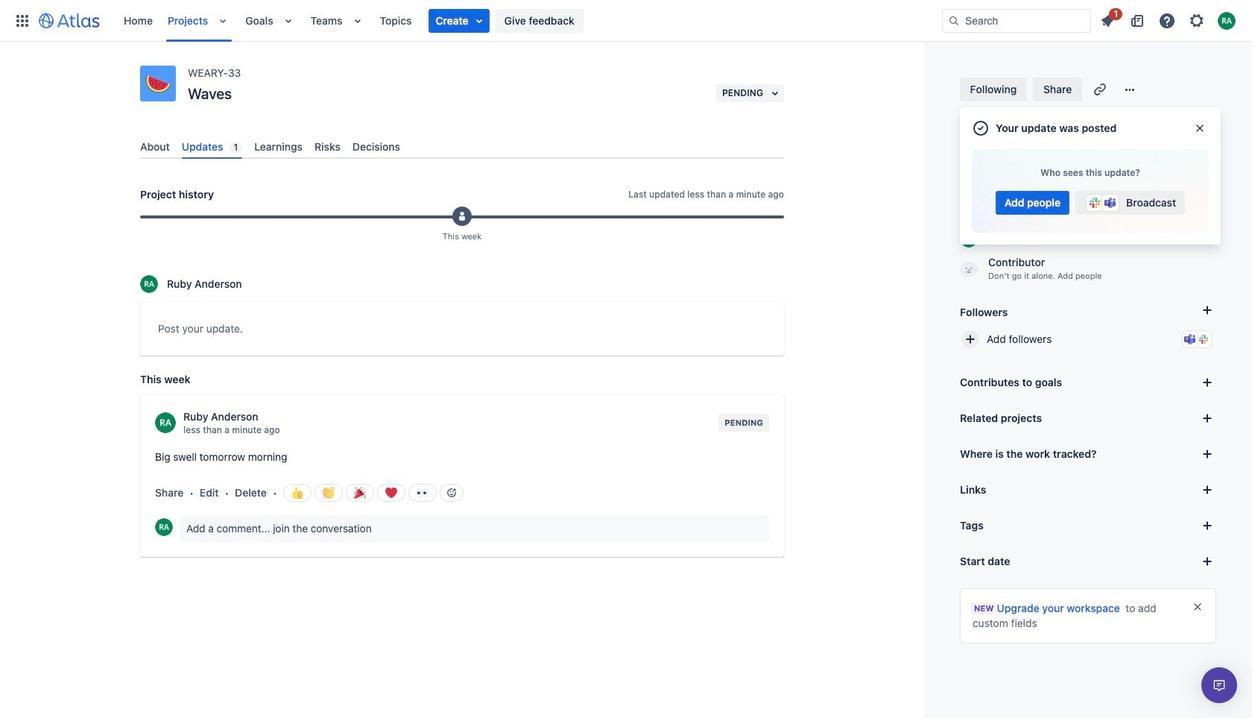 Task type: locate. For each thing, give the bounding box(es) containing it.
add goals image
[[1199, 374, 1217, 392]]

:tada: image
[[354, 487, 366, 499], [354, 487, 366, 499]]

switch to... image
[[13, 12, 31, 29]]

banner
[[0, 0, 1253, 42]]

tab list
[[134, 134, 791, 159]]

add work tracking links image
[[1199, 445, 1217, 463]]

:clap: image
[[323, 487, 335, 499]]

set start date image
[[1199, 553, 1217, 571]]

add follower image
[[962, 330, 980, 348]]

None search field
[[943, 9, 1092, 32]]

:thumbsup: image
[[291, 487, 303, 499]]

slack logo showing nan channels are connected to this project image
[[1199, 333, 1210, 345]]

open intercom messenger image
[[1211, 676, 1229, 694]]

notifications image
[[1099, 12, 1117, 29]]

help image
[[1159, 12, 1177, 29]]

1 horizontal spatial list item
[[1095, 6, 1123, 32]]

list item inside list
[[429, 9, 490, 32]]

your update was posted image
[[973, 119, 990, 137]]

search image
[[949, 15, 961, 26]]

:heart: image
[[385, 487, 397, 499], [385, 487, 397, 499]]

add related project image
[[1199, 409, 1217, 427]]

list
[[116, 0, 943, 41], [1095, 6, 1244, 32]]

close dialog image
[[1195, 122, 1207, 134]]

list item
[[1095, 6, 1123, 32], [429, 9, 490, 32]]

0 horizontal spatial list
[[116, 0, 943, 41]]

add link image
[[1199, 481, 1217, 499]]

add a follower image
[[1199, 301, 1217, 319]]

settings image
[[1189, 12, 1207, 29]]

Search field
[[943, 9, 1092, 32]]

0 horizontal spatial list item
[[429, 9, 490, 32]]

Main content area, start typing to enter text. text field
[[158, 320, 767, 343]]

added new contributor image
[[456, 210, 468, 222]]



Task type: vqa. For each thing, say whether or not it's contained in the screenshot.
Add tag IMAGE
yes



Task type: describe. For each thing, give the bounding box(es) containing it.
:eyes: image
[[417, 487, 429, 499]]

account image
[[1219, 12, 1237, 29]]

add reaction image
[[446, 487, 458, 499]]

add tag image
[[1199, 517, 1217, 535]]

:clap: image
[[323, 487, 335, 499]]

1 horizontal spatial list
[[1095, 6, 1244, 32]]

msteams logo showing  channels are connected to this project image
[[1185, 333, 1197, 345]]

:eyes: image
[[417, 487, 429, 499]]

top element
[[9, 0, 943, 41]]

:thumbsup: image
[[291, 487, 303, 499]]

close banner image
[[1193, 601, 1204, 613]]



